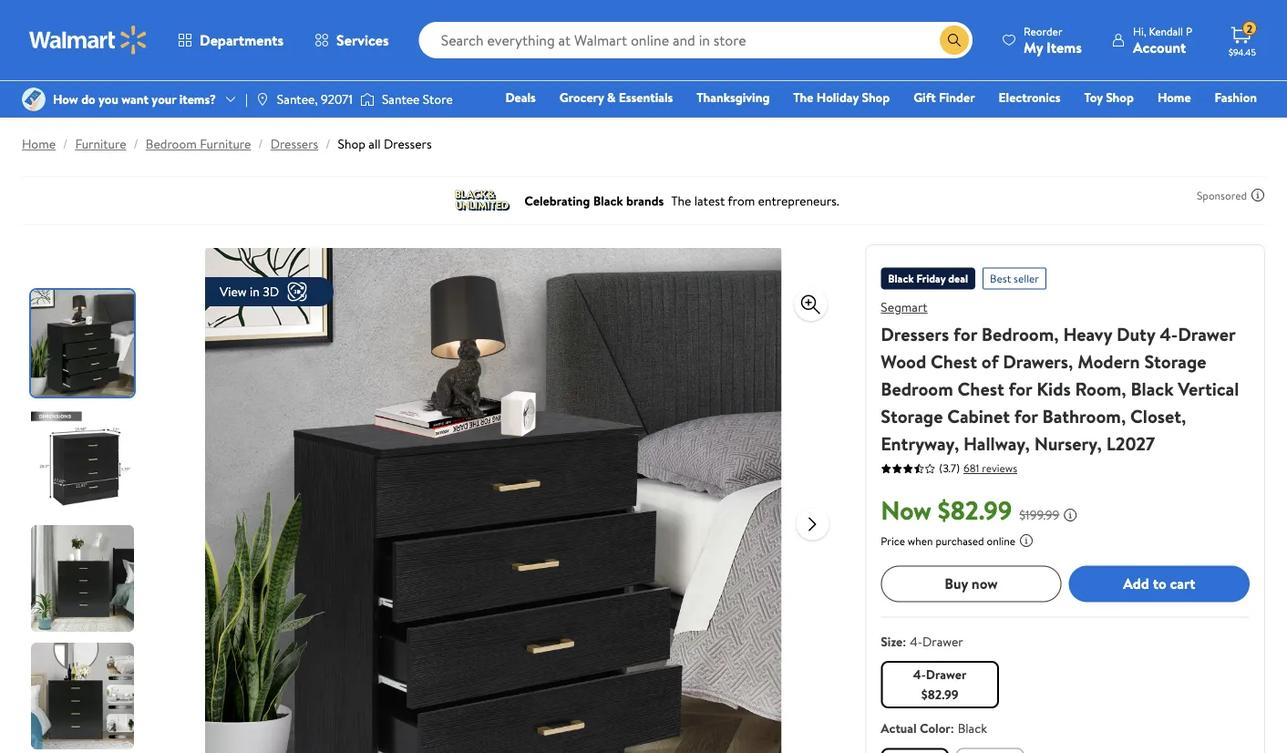 Task type: locate. For each thing, give the bounding box(es) containing it.
bedroom inside segmart dressers for bedroom, heavy duty 4-drawer wood chest of drawers, modern storage bedroom chest for kids room, black vertical storage cabinet for bathroom, closet, entryway, hallway, nursery, l2027
[[881, 376, 954, 401]]

heavy
[[1063, 321, 1112, 346]]

1 horizontal spatial bedroom
[[881, 376, 954, 401]]

1 vertical spatial storage
[[881, 403, 943, 429]]

essentials
[[619, 88, 673, 106]]

drawer up vertical
[[1178, 321, 1236, 346]]

list item down actual
[[877, 744, 953, 753]]

2 horizontal spatial  image
[[360, 90, 375, 108]]

legal information image
[[1019, 533, 1034, 547]]

to
[[1153, 574, 1167, 594]]

: up actual
[[903, 632, 906, 650]]

for down drawers,
[[1009, 376, 1032, 401]]

cabinet
[[947, 403, 1010, 429]]

bedroom down wood
[[881, 376, 954, 401]]

hi,
[[1133, 23, 1147, 39]]

debit
[[1148, 114, 1179, 132]]

list item down actual color : black
[[953, 744, 1028, 753]]

1 vertical spatial chest
[[958, 376, 1004, 401]]

/ left furniture link
[[63, 135, 68, 153]]

best
[[990, 271, 1011, 286]]

1 vertical spatial 4-
[[910, 632, 923, 650]]

681
[[964, 460, 980, 476]]

now $82.99
[[881, 492, 1012, 527]]

storage up vertical
[[1145, 348, 1207, 374]]

toy shop link
[[1076, 88, 1142, 107]]

grocery & essentials
[[560, 88, 673, 106]]

dressers inside segmart dressers for bedroom, heavy duty 4-drawer wood chest of drawers, modern storage bedroom chest for kids room, black vertical storage cabinet for bathroom, closet, entryway, hallway, nursery, l2027
[[881, 321, 949, 346]]

furniture down you
[[75, 135, 126, 153]]

dressers for bedroom, heavy duty 4-drawer wood chest of drawers, modern storage bedroom chest for kids room, black vertical storage cabinet for bathroom, closet, entryway, hallway, nursery, l2027 image
[[205, 244, 782, 753]]

grocery
[[560, 88, 604, 106]]

price when purchased online
[[881, 533, 1016, 548]]

$82.99 up purchased
[[938, 492, 1012, 527]]

|
[[245, 90, 248, 108]]

0 vertical spatial home
[[1158, 88, 1191, 106]]

2 horizontal spatial shop
[[1106, 88, 1134, 106]]

2 vertical spatial 4-
[[913, 665, 926, 683]]

0 vertical spatial for
[[954, 321, 977, 346]]

dressers down santee,
[[270, 135, 318, 153]]

4- down the size : 4-drawer
[[913, 665, 926, 683]]

registry
[[1047, 114, 1094, 132]]

1 horizontal spatial home link
[[1150, 88, 1199, 107]]

my
[[1024, 37, 1043, 57]]

 image
[[22, 88, 46, 111], [360, 90, 375, 108], [255, 92, 270, 107]]

p
[[1186, 23, 1193, 39]]

home link up debit
[[1150, 88, 1199, 107]]

how do you want your items?
[[53, 90, 216, 108]]

do
[[81, 90, 95, 108]]

4- right size
[[910, 632, 923, 650]]

0 horizontal spatial  image
[[22, 88, 46, 111]]

shop right toy
[[1106, 88, 1134, 106]]

deals
[[505, 88, 536, 106]]

shop
[[862, 88, 890, 106], [1106, 88, 1134, 106], [338, 135, 366, 153]]

storage
[[1145, 348, 1207, 374], [881, 403, 943, 429]]

2 horizontal spatial dressers
[[881, 321, 949, 346]]

home / furniture / bedroom furniture / dressers / shop all dressers
[[22, 135, 432, 153]]

size : 4-drawer
[[881, 632, 963, 650]]

home for home / furniture / bedroom furniture / dressers / shop all dressers
[[22, 135, 56, 153]]

shop left all
[[338, 135, 366, 153]]

black
[[888, 271, 914, 286], [1131, 376, 1174, 401], [958, 719, 987, 737]]

drawer inside segmart dressers for bedroom, heavy duty 4-drawer wood chest of drawers, modern storage bedroom chest for kids room, black vertical storage cabinet for bathroom, closet, entryway, hallway, nursery, l2027
[[1178, 321, 1236, 346]]

fashion link
[[1207, 88, 1265, 107]]

drawer inside 4-drawer $82.99
[[926, 665, 967, 683]]

size list
[[877, 657, 1254, 712]]

shop right holiday on the top of page
[[862, 88, 890, 106]]

of
[[982, 348, 999, 374]]

 image right 92071
[[360, 90, 375, 108]]

2 vertical spatial black
[[958, 719, 987, 737]]

1 horizontal spatial :
[[951, 719, 954, 737]]

/ left "dressers" link
[[258, 135, 263, 153]]

1 furniture from the left
[[75, 135, 126, 153]]

chest
[[931, 348, 977, 374], [958, 376, 1004, 401]]

bedroom
[[146, 135, 197, 153], [881, 376, 954, 401]]

drawer up 4-drawer $82.99
[[923, 632, 963, 650]]

 image for santee store
[[360, 90, 375, 108]]

finder
[[939, 88, 975, 106]]

walmart+ link
[[1195, 113, 1265, 133]]

view in 3d button
[[205, 277, 334, 306]]

1 vertical spatial home link
[[22, 135, 56, 153]]

dressers for bedroom, heavy duty 4-drawer wood chest of drawers, modern storage bedroom chest for kids room, black vertical storage cabinet for bathroom, closet, entryway, hallway, nursery, l2027 - image 2 of 10 image
[[31, 408, 138, 514]]

friday
[[917, 271, 946, 286]]

0 vertical spatial black
[[888, 271, 914, 286]]

reviews
[[982, 460, 1018, 476]]

dressers down segmart
[[881, 321, 949, 346]]

clear search field text image
[[918, 33, 933, 47]]

when
[[908, 533, 933, 548]]

home up debit
[[1158, 88, 1191, 106]]

1 vertical spatial :
[[951, 719, 954, 737]]

home for home
[[1158, 88, 1191, 106]]

/ right "dressers" link
[[326, 135, 331, 153]]

bedroom furniture link
[[146, 135, 251, 153]]

2 vertical spatial for
[[1015, 403, 1038, 429]]

 image right the "|"
[[255, 92, 270, 107]]

account
[[1133, 37, 1186, 57]]

3 / from the left
[[258, 135, 263, 153]]

2
[[1247, 21, 1253, 36]]

1 horizontal spatial dressers
[[384, 135, 432, 153]]

0 horizontal spatial furniture
[[75, 135, 126, 153]]

0 vertical spatial home link
[[1150, 88, 1199, 107]]

vertical
[[1178, 376, 1239, 401]]

0 vertical spatial 4-
[[1160, 321, 1178, 346]]

segmart dressers for bedroom, heavy duty 4-drawer wood chest of drawers, modern storage bedroom chest for kids room, black vertical storage cabinet for bathroom, closet, entryway, hallway, nursery, l2027
[[881, 298, 1239, 456]]

actual color : black
[[881, 719, 987, 737]]

1 vertical spatial home
[[22, 135, 56, 153]]

segmart
[[881, 298, 928, 316]]

home link down how
[[22, 135, 56, 153]]

0 vertical spatial :
[[903, 632, 906, 650]]

list item
[[877, 744, 953, 753], [953, 744, 1028, 753]]

actual
[[881, 719, 917, 737]]

: down 4-drawer $82.99
[[951, 719, 954, 737]]

0 horizontal spatial home link
[[22, 135, 56, 153]]

services button
[[299, 18, 404, 62]]

:
[[903, 632, 906, 650], [951, 719, 954, 737]]

the holiday shop link
[[785, 88, 898, 107]]

/ right furniture link
[[134, 135, 138, 153]]

dressers
[[270, 135, 318, 153], [384, 135, 432, 153], [881, 321, 949, 346]]

l2027
[[1107, 430, 1155, 456]]

0 horizontal spatial bedroom
[[146, 135, 197, 153]]

chest left of at the top right
[[931, 348, 977, 374]]

add to cart
[[1123, 574, 1196, 594]]

furniture down the "|"
[[200, 135, 251, 153]]

dressers link
[[270, 135, 318, 153]]

$82.99 up color
[[922, 685, 959, 703]]

 image for how do you want your items?
[[22, 88, 46, 111]]

storage up entryway,
[[881, 403, 943, 429]]

view
[[220, 283, 247, 300]]

1 horizontal spatial furniture
[[200, 135, 251, 153]]

for down kids
[[1015, 403, 1038, 429]]

0 horizontal spatial home
[[22, 135, 56, 153]]

closet,
[[1131, 403, 1187, 429]]

$94.45
[[1229, 46, 1256, 58]]

dressers right all
[[384, 135, 432, 153]]

4-
[[1160, 321, 1178, 346], [910, 632, 923, 650], [913, 665, 926, 683]]

santee,
[[277, 90, 318, 108]]

2 horizontal spatial black
[[1131, 376, 1174, 401]]

black up closet,
[[1131, 376, 1174, 401]]

kids
[[1037, 376, 1071, 401]]

1 vertical spatial for
[[1009, 376, 1032, 401]]

chest up the cabinet
[[958, 376, 1004, 401]]

/
[[63, 135, 68, 153], [134, 135, 138, 153], [258, 135, 263, 153], [326, 135, 331, 153]]

drawer down the size : 4-drawer
[[926, 665, 967, 683]]

electronics
[[999, 88, 1061, 106]]

0 vertical spatial drawer
[[1178, 321, 1236, 346]]

black right color
[[958, 719, 987, 737]]

4- right duty in the right top of the page
[[1160, 321, 1178, 346]]

learn more about strikethrough prices image
[[1063, 507, 1078, 522]]

1 horizontal spatial home
[[1158, 88, 1191, 106]]

grocery & essentials link
[[551, 88, 681, 107]]

$82.99 inside 4-drawer $82.99
[[922, 685, 959, 703]]

Walmart Site-Wide search field
[[419, 22, 973, 58]]

gift finder link
[[906, 88, 983, 107]]

 image left how
[[22, 88, 46, 111]]

92071
[[321, 90, 353, 108]]

departments button
[[162, 18, 299, 62]]

search icon image
[[947, 33, 962, 47]]

1 horizontal spatial black
[[958, 719, 987, 737]]

0 vertical spatial storage
[[1145, 348, 1207, 374]]

1 vertical spatial black
[[1131, 376, 1174, 401]]

dressers for bedroom, heavy duty 4-drawer wood chest of drawers, modern storage bedroom chest for kids room, black vertical storage cabinet for bathroom, closet, entryway, hallway, nursery, l2027 - image 3 of 10 image
[[31, 525, 138, 632]]

1 vertical spatial bedroom
[[881, 376, 954, 401]]

add
[[1123, 574, 1150, 594]]

4- inside 4-drawer $82.99
[[913, 665, 926, 683]]

home down how
[[22, 135, 56, 153]]

bedroom down your
[[146, 135, 197, 153]]

furniture link
[[75, 135, 126, 153]]

bathroom,
[[1043, 403, 1126, 429]]

1 vertical spatial $82.99
[[922, 685, 959, 703]]

segmart link
[[881, 298, 928, 316]]

santee store
[[382, 90, 453, 108]]

black up segmart link
[[888, 271, 914, 286]]

0 horizontal spatial black
[[888, 271, 914, 286]]

duty
[[1117, 321, 1155, 346]]

1 horizontal spatial  image
[[255, 92, 270, 107]]

2 vertical spatial drawer
[[926, 665, 967, 683]]

for left the bedroom,
[[954, 321, 977, 346]]

1 horizontal spatial storage
[[1145, 348, 1207, 374]]

 image for santee, 92071
[[255, 92, 270, 107]]



Task type: describe. For each thing, give the bounding box(es) containing it.
actual color list
[[877, 744, 1254, 753]]

drawers,
[[1003, 348, 1074, 374]]

in
[[250, 283, 260, 300]]

0 horizontal spatial storage
[[881, 403, 943, 429]]

electronics link
[[991, 88, 1069, 107]]

(3.7)
[[939, 460, 960, 476]]

store
[[423, 90, 453, 108]]

hallway,
[[964, 430, 1030, 456]]

gift finder
[[914, 88, 975, 106]]

entryway,
[[881, 430, 959, 456]]

ad disclaimer and feedback for skylinedisplayad image
[[1251, 188, 1265, 202]]

black inside segmart dressers for bedroom, heavy duty 4-drawer wood chest of drawers, modern storage bedroom chest for kids room, black vertical storage cabinet for bathroom, closet, entryway, hallway, nursery, l2027
[[1131, 376, 1174, 401]]

one debit
[[1118, 114, 1179, 132]]

now
[[881, 492, 932, 527]]

santee
[[382, 90, 420, 108]]

best seller
[[990, 271, 1039, 286]]

shop all dressers link
[[338, 135, 432, 153]]

2 list item from the left
[[953, 744, 1028, 753]]

zoom image modal image
[[800, 294, 822, 315]]

one debit link
[[1109, 113, 1187, 133]]

fashion registry
[[1047, 88, 1257, 132]]

1 vertical spatial drawer
[[923, 632, 963, 650]]

1 horizontal spatial shop
[[862, 88, 890, 106]]

view in 3d
[[220, 283, 279, 300]]

reorder my items
[[1024, 23, 1082, 57]]

0 vertical spatial bedroom
[[146, 135, 197, 153]]

want
[[121, 90, 149, 108]]

holiday
[[817, 88, 859, 106]]

the holiday shop
[[793, 88, 890, 106]]

1 / from the left
[[63, 135, 68, 153]]

services
[[337, 30, 389, 50]]

buy
[[945, 574, 968, 594]]

0 horizontal spatial shop
[[338, 135, 366, 153]]

how
[[53, 90, 78, 108]]

toy
[[1084, 88, 1103, 106]]

add to cart button
[[1069, 566, 1250, 602]]

dressers for bedroom, heavy duty 4-drawer wood chest of drawers, modern storage bedroom chest for kids room, black vertical storage cabinet for bathroom, closet, entryway, hallway, nursery, l2027 - image 1 of 10 image
[[31, 290, 138, 397]]

hi, kendall p account
[[1133, 23, 1193, 57]]

0 vertical spatial chest
[[931, 348, 977, 374]]

2 / from the left
[[134, 135, 138, 153]]

bedroom,
[[982, 321, 1059, 346]]

departments
[[200, 30, 284, 50]]

reorder
[[1024, 23, 1063, 39]]

fashion
[[1215, 88, 1257, 106]]

online
[[987, 533, 1016, 548]]

your
[[152, 90, 176, 108]]

buy now button
[[881, 566, 1062, 602]]

color
[[920, 719, 951, 737]]

4 / from the left
[[326, 135, 331, 153]]

seller
[[1014, 271, 1039, 286]]

registry link
[[1039, 113, 1102, 133]]

black friday deal
[[888, 271, 968, 286]]

the
[[793, 88, 814, 106]]

buy now
[[945, 574, 998, 594]]

dressers for bedroom, heavy duty 4-drawer wood chest of drawers, modern storage bedroom chest for kids room, black vertical storage cabinet for bathroom, closet, entryway, hallway, nursery, l2027 - image 4 of 10 image
[[31, 643, 138, 749]]

size
[[881, 632, 903, 650]]

price
[[881, 533, 905, 548]]

room,
[[1075, 376, 1127, 401]]

now
[[972, 574, 998, 594]]

next media item image
[[802, 513, 824, 535]]

0 horizontal spatial dressers
[[270, 135, 318, 153]]

Search search field
[[419, 22, 973, 58]]

0 horizontal spatial :
[[903, 632, 906, 650]]

2 furniture from the left
[[200, 135, 251, 153]]

walmart image
[[29, 26, 148, 55]]

one
[[1118, 114, 1145, 132]]

santee, 92071
[[277, 90, 353, 108]]

deal
[[949, 271, 968, 286]]

4- inside segmart dressers for bedroom, heavy duty 4-drawer wood chest of drawers, modern storage bedroom chest for kids room, black vertical storage cabinet for bathroom, closet, entryway, hallway, nursery, l2027
[[1160, 321, 1178, 346]]

(3.7) 681 reviews
[[939, 460, 1018, 476]]

1 list item from the left
[[877, 744, 953, 753]]

purchased
[[936, 533, 984, 548]]

0 vertical spatial $82.99
[[938, 492, 1012, 527]]

681 reviews link
[[960, 460, 1018, 476]]

nursery,
[[1035, 430, 1102, 456]]

sponsored
[[1197, 187, 1247, 203]]

walmart+
[[1203, 114, 1257, 132]]

items
[[1047, 37, 1082, 57]]

modern
[[1078, 348, 1140, 374]]

items?
[[179, 90, 216, 108]]

&
[[607, 88, 616, 106]]

all
[[369, 135, 381, 153]]

wood
[[881, 348, 927, 374]]

thanksgiving
[[697, 88, 770, 106]]

toy shop
[[1084, 88, 1134, 106]]

gift
[[914, 88, 936, 106]]

thanksgiving link
[[689, 88, 778, 107]]

3d
[[263, 283, 279, 300]]

deals link
[[497, 88, 544, 107]]



Task type: vqa. For each thing, say whether or not it's contained in the screenshot.
Drawer in the 4-Drawer $82.99
yes



